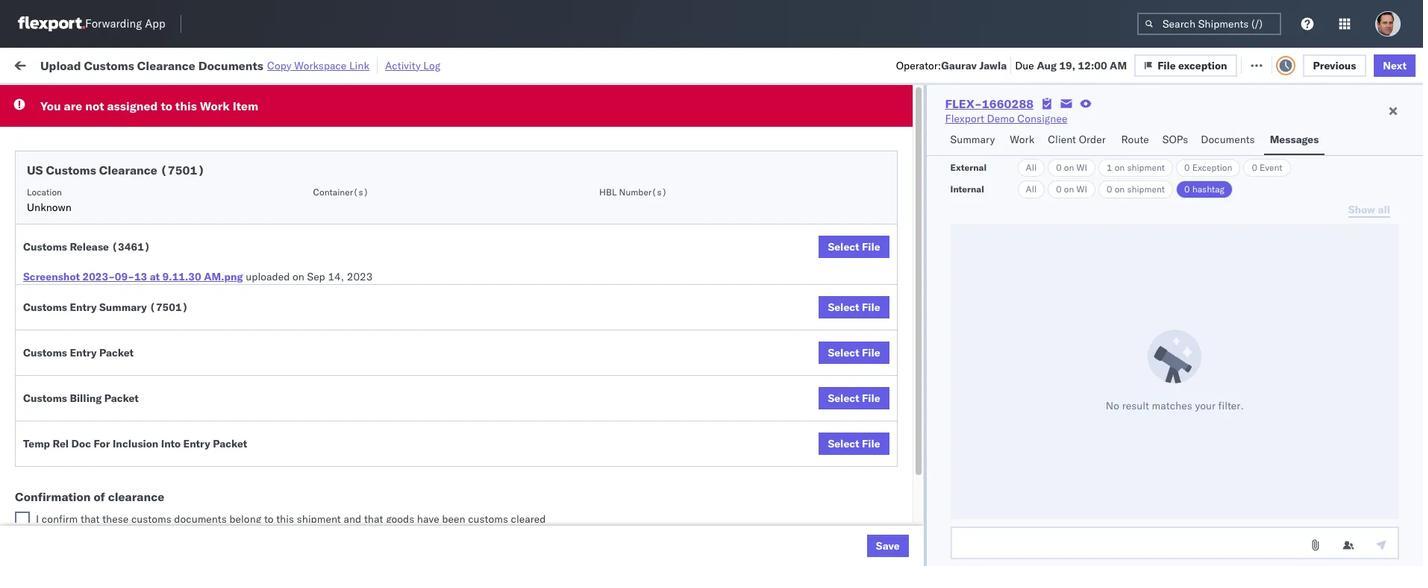 Task type: vqa. For each thing, say whether or not it's contained in the screenshot.
the topmost Drayage
no



Task type: describe. For each thing, give the bounding box(es) containing it.
location
[[27, 187, 62, 198]]

for
[[143, 92, 155, 103]]

all button for internal
[[1018, 181, 1045, 199]]

origin
[[1365, 511, 1393, 524]]

from for third schedule pickup from los angeles, ca button from the bottom of the page
[[116, 280, 138, 294]]

4 4, from the top
[[350, 281, 360, 294]]

1 vertical spatial jawla
[[1298, 150, 1324, 163]]

0 horizontal spatial to
[[161, 99, 172, 113]]

action
[[1371, 58, 1404, 71]]

:
[[108, 92, 111, 103]]

2 1889466 from the top
[[895, 379, 940, 393]]

select for customs entry packet
[[828, 346, 859, 360]]

1 on shipment
[[1107, 162, 1165, 173]]

0 exception
[[1184, 162, 1232, 173]]

23, for 2023
[[340, 511, 356, 524]]

4 schedule pickup from los angeles, ca button from the top
[[34, 345, 218, 362]]

schedule pickup from los angeles, ca link for 4th schedule pickup from los angeles, ca button from the bottom of the page
[[34, 214, 218, 229]]

4 flex-1846748 from the top
[[863, 248, 940, 262]]

have
[[417, 513, 439, 526]]

2 schedule pickup from los angeles, ca button from the top
[[34, 214, 218, 230]]

deadline button
[[244, 119, 401, 134]]

1 1889466 from the top
[[895, 347, 940, 360]]

187
[[344, 58, 363, 71]]

into
[[161, 437, 181, 451]]

import
[[127, 58, 161, 71]]

flex id button
[[831, 119, 942, 134]]

1 customs from the left
[[131, 513, 171, 526]]

4 hlxu8034992 from the top
[[1122, 313, 1196, 327]]

consignee button
[[675, 119, 816, 134]]

inclusion
[[113, 437, 158, 451]]

flex
[[839, 122, 855, 133]]

save button
[[867, 535, 909, 557]]

dec for 23,
[[321, 412, 340, 426]]

risk
[[309, 58, 327, 71]]

delivery for 11:59 pm pdt, nov 4, 2022
[[81, 149, 120, 162]]

11:59 pm pdt, nov 4, 2022 for 4th schedule pickup from los angeles, ca button from the bottom of the page
[[251, 215, 388, 229]]

4 schedule delivery appointment button from the top
[[34, 509, 184, 526]]

clearance for upload customs clearance documents
[[116, 313, 163, 326]]

1 that from the left
[[81, 513, 100, 526]]

4 flex-1889466 from the top
[[863, 445, 940, 459]]

client order button
[[1042, 126, 1115, 155]]

temp
[[23, 437, 50, 451]]

clearance for us customs clearance (7501)
[[99, 163, 157, 178]]

los for 4th schedule pickup from los angeles, ca button
[[141, 346, 157, 359]]

schedule for 5th schedule pickup from los angeles, ca button from the top of the page
[[34, 477, 78, 491]]

pickup for third schedule pickup from los angeles, ca button from the bottom of the page
[[81, 280, 113, 294]]

schedule for 1st schedule pickup from los angeles, ca button
[[34, 182, 78, 195]]

5 1846748 from the top
[[895, 281, 940, 294]]

1 4, from the top
[[350, 150, 360, 163]]

copy workspace link button
[[267, 59, 369, 72]]

copy
[[267, 59, 292, 72]]

select file for customs release (3461)
[[828, 240, 880, 254]]

file for customs release (3461)
[[862, 240, 880, 254]]

forwarding app
[[85, 17, 165, 31]]

mode
[[478, 122, 501, 133]]

angeles, for 4th schedule pickup from los angeles, ca button
[[160, 346, 201, 359]]

consignee inside consignee button
[[682, 122, 725, 133]]

(3461)
[[112, 240, 150, 254]]

client name
[[580, 122, 631, 133]]

from for confirm pickup from los angeles, ca button
[[110, 412, 132, 425]]

you are not assigned to this work item
[[40, 99, 258, 113]]

angeles, for 1st schedule pickup from los angeles, ca button
[[160, 182, 201, 195]]

customs release (3461)
[[23, 240, 150, 254]]

0 vertical spatial 2023
[[347, 270, 373, 284]]

los for 5th schedule pickup from los angeles, ca button from the top of the page
[[141, 477, 157, 491]]

1 karl from the top
[[810, 511, 829, 524]]

0 down 1
[[1107, 184, 1112, 195]]

select file button for customs release (3461)
[[819, 236, 889, 258]]

snooze
[[424, 122, 453, 133]]

documents
[[174, 513, 227, 526]]

2 account from the top
[[759, 544, 798, 557]]

filtered by:
[[15, 91, 68, 105]]

pickup for 4th schedule pickup from los angeles, ca button from the bottom of the page
[[81, 215, 113, 228]]

jaehyung
[[1262, 511, 1305, 524]]

resize handle column header for client name "button"
[[657, 116, 675, 566]]

internal
[[950, 184, 984, 195]]

1 flex-2130387 from the top
[[863, 511, 940, 524]]

1 schedule pickup from los angeles, ca button from the top
[[34, 181, 218, 197]]

1 vertical spatial am
[[277, 445, 294, 459]]

customs billing packet
[[23, 392, 139, 405]]

Search Work text field
[[921, 53, 1083, 76]]

client order
[[1048, 133, 1106, 146]]

work button
[[1004, 126, 1042, 155]]

flex id
[[839, 122, 867, 133]]

summary inside "button"
[[950, 133, 995, 146]]

6 fcl from the top
[[512, 511, 531, 524]]

log
[[423, 59, 440, 72]]

4 ceau7522281, hlxu6269489, hlxu8034992 from the top
[[964, 313, 1196, 327]]

schedule for 1st schedule delivery appointment button
[[34, 149, 78, 162]]

1 ceau7522281, hlxu6269489, hlxu8034992 from the top
[[964, 149, 1196, 163]]

3 1846748 from the top
[[895, 215, 940, 229]]

id
[[858, 122, 867, 133]]

3 resize handle column header from the left
[[453, 116, 471, 566]]

progress
[[234, 92, 271, 103]]

1 vertical spatial 2023
[[359, 511, 385, 524]]

and
[[344, 513, 361, 526]]

delivery for 6:00 am pst, dec 24, 2022
[[75, 444, 114, 458]]

forwarding app link
[[18, 16, 165, 31]]

1 lagerfeld from the top
[[832, 511, 876, 524]]

file for customs billing packet
[[862, 392, 880, 405]]

4 hlxu6269489, from the top
[[1043, 313, 1120, 327]]

2 11:59 pm pdt, nov 4, 2022 from the top
[[251, 182, 388, 196]]

pickup for 5th schedule pickup from los angeles, ca button from the top of the page
[[81, 477, 113, 491]]

schedule delivery appointment for 4th schedule delivery appointment button from the top of the page
[[34, 510, 184, 524]]

angeles, for confirm pickup from los angeles, ca button
[[154, 412, 195, 425]]

schedule for 4th schedule pickup from los angeles, ca button
[[34, 346, 78, 359]]

ocean fcl for 1st schedule delivery appointment button
[[478, 150, 531, 163]]

numbers for container numbers
[[964, 128, 1001, 139]]

1 1846748 from the top
[[895, 150, 940, 163]]

pdt, for third schedule pickup from los angeles, ca button from the bottom of the page
[[302, 281, 326, 294]]

customs inside button
[[71, 313, 113, 326]]

abcdefg78456546 for schedule pickup from los angeles, ca
[[1066, 347, 1166, 360]]

11 resize handle column header from the left
[[1385, 116, 1403, 566]]

blocked,
[[184, 92, 221, 103]]

container(s)
[[313, 187, 369, 198]]

for
[[94, 437, 110, 451]]

ready
[[115, 92, 141, 103]]

work
[[43, 54, 81, 75]]

goods
[[386, 513, 414, 526]]

pm left container(s)
[[283, 182, 299, 196]]

screenshot
[[23, 270, 80, 284]]

confirm
[[42, 513, 78, 526]]

3 hlxu8034992 from the top
[[1122, 215, 1196, 228]]

fcl for schedule pickup from los angeles, ca "link" for third schedule pickup from los angeles, ca button from the bottom of the page
[[512, 281, 531, 294]]

1 maeu9408431 from the top
[[1066, 511, 1141, 524]]

customs entry packet
[[23, 346, 134, 360]]

4 1846748 from the top
[[895, 248, 940, 262]]

3 4, from the top
[[350, 215, 360, 229]]

file for temp rel doc for inclusion into entry packet
[[862, 437, 880, 451]]

5 schedule pickup from los angeles, ca button from the top
[[34, 476, 218, 493]]

1893174
[[895, 478, 940, 491]]

fcl for upload customs clearance documents link
[[512, 314, 531, 327]]

(7501) for customs entry summary (7501)
[[149, 301, 188, 314]]

angeles, for 5th schedule pickup from los angeles, ca button from the top of the page
[[160, 477, 201, 491]]

summary button
[[944, 126, 1004, 155]]

lhuu7894563, uetu5238478
[[964, 412, 1116, 425]]

resize handle column header for 'deadline' button
[[398, 116, 416, 566]]

mbl/mawb
[[1066, 122, 1118, 133]]

1 horizontal spatial work
[[200, 99, 230, 113]]

0 vertical spatial jawla
[[979, 59, 1007, 72]]

24,
[[344, 445, 360, 459]]

customs up the customs billing packet
[[23, 346, 67, 360]]

12:00
[[1078, 59, 1107, 72]]

pickup for 4th schedule pickup from los angeles, ca button
[[81, 346, 113, 359]]

schedule delivery appointment link for 3rd schedule delivery appointment button from the top of the page
[[34, 378, 184, 393]]

from for 1st schedule pickup from los angeles, ca button
[[116, 182, 138, 195]]

resize handle column header for flex id button
[[939, 116, 957, 566]]

customs up screenshot
[[23, 240, 67, 254]]

lhuu7894563,
[[964, 412, 1041, 425]]

flexport demo consignee
[[945, 112, 1067, 125]]

10 resize handle column header from the left
[[1338, 116, 1356, 566]]

1 fcl from the top
[[512, 150, 531, 163]]

0 vertical spatial work
[[163, 58, 189, 71]]

11:59 for 4th schedule pickup from los angeles, ca button from the bottom of the page
[[251, 215, 281, 229]]

upload for upload customs clearance documents
[[34, 313, 68, 326]]

hbl number(s)
[[599, 187, 667, 198]]

schedule pickup from los angeles, ca link for 4th schedule pickup from los angeles, ca button
[[34, 345, 218, 360]]

schedule for third schedule pickup from los angeles, ca button from the bottom of the page
[[34, 280, 78, 294]]

0 left hashtag
[[1184, 184, 1190, 195]]

confirm pickup from los angeles, ca
[[34, 412, 212, 425]]

3 flex-1889466 from the top
[[863, 412, 940, 426]]

0 on wi for 0
[[1056, 184, 1087, 195]]

rel
[[53, 437, 69, 451]]

6 1846748 from the top
[[895, 314, 940, 327]]

3 ceau7522281, hlxu6269489, hlxu8034992 from the top
[[964, 215, 1196, 228]]

2022 for the upload customs clearance documents button on the bottom left of page
[[362, 314, 388, 327]]

2 ceau7522281, from the top
[[964, 182, 1041, 196]]

2023-
[[82, 270, 115, 284]]

0 left exception
[[1184, 162, 1190, 173]]

customs up location
[[46, 163, 96, 178]]

status
[[82, 92, 108, 103]]

been
[[442, 513, 465, 526]]

flex-1846748 for third schedule pickup from los angeles, ca button from the bottom of the page
[[863, 281, 940, 294]]

2 lagerfeld from the top
[[832, 544, 876, 557]]

select for customs billing packet
[[828, 392, 859, 405]]

screenshot 2023-09-13 at 9.11.30 am.png link
[[23, 269, 243, 284]]

wi for 1
[[1077, 162, 1087, 173]]

omkar savant
[[1262, 215, 1328, 229]]

schedule for 3rd schedule delivery appointment button from the bottom of the page
[[34, 247, 78, 261]]

ocean fcl for 4th schedule pickup from los angeles, ca button from the bottom of the page
[[478, 215, 531, 229]]

1 account from the top
[[759, 511, 798, 524]]

0 hashtag
[[1184, 184, 1225, 195]]

no
[[1106, 399, 1119, 413]]

shipment for 1 on shipment
[[1127, 162, 1165, 173]]

ocean fcl for confirm pickup from los angeles, ca button
[[478, 412, 531, 426]]

customs left billing
[[23, 392, 67, 405]]

0 event
[[1252, 162, 1282, 173]]

us customs clearance (7501)
[[27, 163, 205, 178]]

3 ceau7522281, from the top
[[964, 215, 1041, 228]]

confirm for confirm delivery
[[34, 444, 72, 458]]

route button
[[1115, 126, 1157, 155]]

3 schedule pickup from los angeles, ca button from the top
[[34, 279, 218, 296]]

2 11:59 from the top
[[251, 182, 281, 196]]

pdt, for 4th schedule pickup from los angeles, ca button from the bottom of the page
[[302, 215, 326, 229]]

fcl for schedule pickup from los angeles, ca "link" corresponding to 4th schedule pickup from los angeles, ca button from the bottom of the page
[[512, 215, 531, 229]]

us
[[27, 163, 43, 178]]

14,
[[328, 270, 344, 284]]

3 abcdefg78456546 from the top
[[1066, 412, 1166, 426]]

2022 for confirm pickup from los angeles, ca button
[[362, 412, 388, 426]]

messages
[[1270, 133, 1319, 146]]

pdt, for 1st schedule delivery appointment button
[[302, 150, 326, 163]]

name
[[607, 122, 631, 133]]

batch action
[[1339, 58, 1404, 71]]

pm for third schedule pickup from los angeles, ca button from the bottom of the page
[[283, 281, 299, 294]]

all for internal
[[1026, 184, 1037, 195]]

client for client name
[[580, 122, 604, 133]]

2 2130387 from the top
[[895, 544, 940, 557]]

flex-1846748 for the upload customs clearance documents button on the bottom left of page
[[863, 314, 940, 327]]

am.png
[[204, 270, 243, 284]]

not
[[85, 99, 104, 113]]

0 down client order "button"
[[1056, 184, 1062, 195]]

order
[[1079, 133, 1106, 146]]

confirmation of clearance
[[15, 490, 164, 504]]

schedule delivery appointment link for 1st schedule delivery appointment button
[[34, 148, 184, 163]]

2 integration from the top
[[682, 544, 734, 557]]

operator
[[1262, 122, 1298, 133]]

2 1846748 from the top
[[895, 182, 940, 196]]

filtered
[[15, 91, 51, 105]]

entry for packet
[[70, 346, 97, 360]]

1 integration from the top
[[682, 511, 734, 524]]

2 flex-2130387 from the top
[[863, 544, 940, 557]]

shipment for 0 on shipment
[[1127, 184, 1165, 195]]

2 karl from the top
[[810, 544, 829, 557]]

1 gvcu5265864 from the top
[[964, 510, 1038, 524]]

pm for confirm pickup from los angeles, ca button
[[277, 412, 293, 426]]

3 hlxu6269489, from the top
[[1043, 215, 1120, 228]]

ocean fcl for third schedule pickup from los angeles, ca button from the bottom of the page
[[478, 281, 531, 294]]

1 ceau7522281, from the top
[[964, 149, 1041, 163]]

2 customs from the left
[[468, 513, 508, 526]]

appointment for 4th schedule delivery appointment button from the top of the page
[[122, 510, 184, 524]]

sep
[[307, 270, 325, 284]]

unknown
[[27, 201, 72, 214]]

1 schedule pickup from los angeles, ca from the top
[[34, 182, 218, 195]]



Task type: locate. For each thing, give the bounding box(es) containing it.
2 vertical spatial work
[[1010, 133, 1034, 146]]

3 ocean fcl from the top
[[478, 281, 531, 294]]

pst, for 4:00
[[296, 412, 318, 426]]

8 resize handle column header from the left
[[1040, 116, 1058, 566]]

entry up the customs billing packet
[[70, 346, 97, 360]]

all button for external
[[1018, 159, 1045, 177]]

1 hlxu6269489, from the top
[[1043, 149, 1120, 163]]

1 horizontal spatial summary
[[950, 133, 995, 146]]

angeles, inside "confirm pickup from los angeles, ca" link
[[154, 412, 195, 425]]

2 test123456 from the top
[[1066, 182, 1129, 196]]

4,
[[350, 150, 360, 163], [350, 182, 360, 196], [350, 215, 360, 229], [350, 281, 360, 294]]

1 confirm from the top
[[34, 412, 72, 425]]

previous
[[1313, 59, 1356, 72]]

pickup inside "confirm pickup from los angeles, ca" link
[[75, 412, 107, 425]]

schedule for 3rd schedule delivery appointment button from the top of the page
[[34, 379, 78, 392]]

packet for customs entry packet
[[99, 346, 134, 360]]

2 pdt, from the top
[[302, 182, 326, 196]]

1 schedule delivery appointment button from the top
[[34, 148, 184, 165]]

this right "for"
[[175, 99, 197, 113]]

1 wi from the top
[[1077, 162, 1087, 173]]

schedule pickup from los angeles, ca button down the us customs clearance (7501)
[[34, 181, 218, 197]]

8 schedule from the top
[[34, 477, 78, 491]]

activity log button
[[385, 57, 440, 74]]

6 ocean fcl from the top
[[478, 511, 531, 524]]

from for 4th schedule pickup from los angeles, ca button
[[116, 346, 138, 359]]

schedule delivery appointment link up 2023-
[[34, 247, 184, 262]]

all for external
[[1026, 162, 1037, 173]]

2 maeu9408431 from the top
[[1066, 544, 1141, 557]]

abcdefg78456546
[[1066, 347, 1166, 360], [1066, 379, 1166, 393], [1066, 412, 1166, 426]]

fcl
[[512, 150, 531, 163], [512, 215, 531, 229], [512, 281, 531, 294], [512, 314, 531, 327], [512, 412, 531, 426], [512, 511, 531, 524]]

0 vertical spatial entry
[[70, 301, 97, 314]]

5 schedule pickup from los angeles, ca from the top
[[34, 477, 218, 491]]

0 left "event"
[[1252, 162, 1257, 173]]

3 1889466 from the top
[[895, 412, 940, 426]]

client left order
[[1048, 133, 1076, 146]]

2 schedule delivery appointment button from the top
[[34, 247, 184, 263]]

0 horizontal spatial jawla
[[979, 59, 1007, 72]]

8:30
[[251, 511, 274, 524]]

778
[[275, 58, 294, 71]]

13
[[134, 270, 147, 284]]

nov for 1st schedule delivery appointment button
[[328, 150, 348, 163]]

0 vertical spatial maeu9408431
[[1066, 511, 1141, 524]]

to right "for"
[[161, 99, 172, 113]]

2 select file from the top
[[828, 301, 880, 314]]

schedule delivery appointment link down of
[[34, 509, 184, 524]]

that down 'confirmation of clearance' at the bottom left of page
[[81, 513, 100, 526]]

1 flex-1889466 from the top
[[863, 347, 940, 360]]

hlxu6269489,
[[1043, 149, 1120, 163], [1043, 182, 1120, 196], [1043, 215, 1120, 228], [1043, 313, 1120, 327]]

0 on wi for 1
[[1056, 162, 1087, 173]]

1 vertical spatial gvcu5265864
[[964, 543, 1038, 557]]

pst, down 4:00 pm pst, dec 23, 2022 at the bottom of the page
[[296, 445, 319, 459]]

3 11:59 from the top
[[251, 215, 281, 229]]

11:59 for 1st schedule delivery appointment button
[[251, 150, 281, 163]]

2 flex-1889466 from the top
[[863, 379, 940, 393]]

los down the us customs clearance (7501)
[[141, 182, 157, 195]]

1 horizontal spatial client
[[1048, 133, 1076, 146]]

gvcu5265864
[[964, 510, 1038, 524], [964, 543, 1038, 557]]

4 1889466 from the top
[[895, 445, 940, 459]]

3 schedule delivery appointment button from the top
[[34, 378, 184, 394]]

1 vertical spatial wi
[[1077, 184, 1087, 195]]

9 resize handle column header from the left
[[1236, 116, 1254, 566]]

schedule up the customs billing packet
[[34, 346, 78, 359]]

flex-1846748
[[863, 150, 940, 163], [863, 182, 940, 196], [863, 215, 940, 229], [863, 248, 940, 262], [863, 281, 940, 294], [863, 314, 940, 327]]

1 vertical spatial integration
[[682, 544, 734, 557]]

file for customs entry packet
[[862, 346, 880, 360]]

these
[[102, 513, 129, 526]]

clearance
[[108, 490, 164, 504]]

sops
[[1163, 133, 1188, 146]]

schedule down 'confirmation' at the left bottom
[[34, 510, 78, 524]]

pickup for 1st schedule pickup from los angeles, ca button
[[81, 182, 113, 195]]

los up "inclusion"
[[135, 412, 151, 425]]

schedule delivery appointment for 3rd schedule delivery appointment button from the bottom of the page
[[34, 247, 184, 261]]

integration test account - karl lagerfeld
[[682, 511, 876, 524], [682, 544, 876, 557]]

flex-1660288
[[945, 96, 1034, 111]]

resize handle column header for container numbers button
[[1040, 116, 1058, 566]]

(7501) for us customs clearance (7501)
[[160, 163, 205, 178]]

pst, left jan
[[296, 511, 318, 524]]

select
[[828, 240, 859, 254], [828, 301, 859, 314], [828, 346, 859, 360], [828, 392, 859, 405], [828, 437, 859, 451]]

5 schedule from the top
[[34, 280, 78, 294]]

forwarding
[[85, 17, 142, 31]]

select file button for customs billing packet
[[819, 387, 889, 410]]

schedule up us
[[34, 149, 78, 162]]

0 vertical spatial karl
[[810, 511, 829, 524]]

appointment down clearance
[[122, 510, 184, 524]]

0 horizontal spatial this
[[175, 99, 197, 113]]

0 vertical spatial integration
[[682, 511, 734, 524]]

0 vertical spatial (7501)
[[160, 163, 205, 178]]

app
[[145, 17, 165, 31]]

nov for the upload customs clearance documents button on the bottom left of page
[[327, 314, 347, 327]]

los for 4th schedule pickup from los angeles, ca button from the bottom of the page
[[141, 215, 157, 228]]

0 vertical spatial all button
[[1018, 159, 1045, 177]]

angeles, up documents
[[160, 477, 201, 491]]

1 vertical spatial packet
[[104, 392, 139, 405]]

operator:
[[896, 59, 941, 72]]

clearance for upload customs clearance documents copy workspace link
[[137, 58, 195, 73]]

2 flex-1846748 from the top
[[863, 182, 940, 196]]

1 vertical spatial 0 on wi
[[1056, 184, 1087, 195]]

2 integration test account - karl lagerfeld from the top
[[682, 544, 876, 557]]

1 vertical spatial upload
[[34, 313, 68, 326]]

confirm inside "link"
[[34, 444, 72, 458]]

2023 right 14, in the left of the page
[[347, 270, 373, 284]]

2 ceau7522281, hlxu6269489, hlxu8034992 from the top
[[964, 182, 1196, 196]]

activity
[[385, 59, 421, 72]]

upload up customs entry packet
[[34, 313, 68, 326]]

schedule delivery appointment button up 2023-
[[34, 247, 184, 263]]

4:00 pm pst, dec 23, 2022
[[251, 412, 388, 426]]

11:59
[[251, 150, 281, 163], [251, 182, 281, 196], [251, 215, 281, 229], [251, 281, 281, 294]]

0 horizontal spatial work
[[163, 58, 189, 71]]

4, down container(s)
[[350, 215, 360, 229]]

3 select file button from the top
[[819, 342, 889, 364]]

8,
[[349, 314, 359, 327]]

clearance down the workitem button
[[99, 163, 157, 178]]

pm left sep
[[283, 281, 299, 294]]

batch
[[1339, 58, 1368, 71]]

doc
[[71, 437, 91, 451]]

1 vertical spatial integration test account - karl lagerfeld
[[682, 544, 876, 557]]

6 flex-1846748 from the top
[[863, 314, 940, 327]]

2 hlxu8034992 from the top
[[1122, 182, 1196, 196]]

in
[[223, 92, 232, 103]]

1 vertical spatial documents
[[1201, 133, 1255, 146]]

from for 5th schedule pickup from los angeles, ca button from the top of the page
[[116, 477, 138, 491]]

schedule delivery appointment up the us customs clearance (7501)
[[34, 149, 184, 162]]

4, down 'deadline' button
[[350, 182, 360, 196]]

2 all button from the top
[[1018, 181, 1045, 199]]

cleared
[[511, 513, 546, 526]]

nov for 4th schedule pickup from los angeles, ca button from the bottom of the page
[[328, 215, 348, 229]]

2 select from the top
[[828, 301, 859, 314]]

customs up :
[[84, 58, 134, 73]]

los up (3461)
[[141, 215, 157, 228]]

4 11:59 pm pdt, nov 4, 2022 from the top
[[251, 281, 388, 294]]

schedule pickup from los angeles, ca up (3461)
[[34, 215, 218, 228]]

mbl/mawb numbers button
[[1058, 119, 1239, 134]]

sops button
[[1157, 126, 1195, 155]]

dec
[[321, 412, 340, 426], [322, 445, 341, 459]]

4, up container(s)
[[350, 150, 360, 163]]

09-
[[115, 270, 134, 284]]

agent
[[1396, 511, 1423, 524]]

ocean fcl for 4th schedule delivery appointment button from the top of the page
[[478, 511, 531, 524]]

4 ceau7522281, from the top
[[964, 313, 1041, 327]]

4 resize handle column header from the left
[[555, 116, 573, 566]]

3 select from the top
[[828, 346, 859, 360]]

summary
[[950, 133, 995, 146], [99, 301, 147, 314]]

2 4, from the top
[[350, 182, 360, 196]]

numbers inside container numbers
[[964, 128, 1001, 139]]

maeu9408431
[[1066, 511, 1141, 524], [1066, 544, 1141, 557]]

0 vertical spatial 23,
[[343, 412, 359, 426]]

schedule pickup from los angeles, ca link down the upload customs clearance documents button on the bottom left of page
[[34, 345, 218, 360]]

entry for summary
[[70, 301, 97, 314]]

1889466
[[895, 347, 940, 360], [895, 379, 940, 393], [895, 412, 940, 426], [895, 445, 940, 459]]

1 vertical spatial dec
[[322, 445, 341, 459]]

appointment up the us customs clearance (7501)
[[122, 149, 184, 162]]

2 hlxu6269489, from the top
[[1043, 182, 1120, 196]]

11:59 pm pdt, nov 4, 2022
[[251, 150, 388, 163], [251, 182, 388, 196], [251, 215, 388, 229], [251, 281, 388, 294]]

gaurav down the messages
[[1262, 150, 1295, 163]]

confirm
[[34, 412, 72, 425], [34, 444, 72, 458]]

numbers for mbl/mawb numbers
[[1120, 122, 1157, 133]]

upload up by: at the top left of page
[[40, 58, 81, 73]]

1 hlxu8034992 from the top
[[1122, 149, 1196, 163]]

3 pdt, from the top
[[302, 215, 326, 229]]

1 vertical spatial (7501)
[[149, 301, 188, 314]]

from for 4th schedule pickup from los angeles, ca button from the bottom of the page
[[116, 215, 138, 228]]

this
[[175, 99, 197, 113], [276, 513, 294, 526]]

1 vertical spatial maeu9408431
[[1066, 544, 1141, 557]]

0 vertical spatial 2130387
[[895, 511, 940, 524]]

4 schedule delivery appointment link from the top
[[34, 509, 184, 524]]

0 vertical spatial wi
[[1077, 162, 1087, 173]]

3 schedule pickup from los angeles, ca link from the top
[[34, 279, 218, 294]]

1 vertical spatial 2130387
[[895, 544, 940, 557]]

previous button
[[1303, 54, 1367, 76]]

los down "inclusion"
[[141, 477, 157, 491]]

1 vertical spatial this
[[276, 513, 294, 526]]

1 vertical spatial karl
[[810, 544, 829, 557]]

0 horizontal spatial gaurav
[[941, 59, 977, 72]]

1 vertical spatial clearance
[[99, 163, 157, 178]]

appointment for 1st schedule delivery appointment button
[[122, 149, 184, 162]]

0 vertical spatial to
[[161, 99, 172, 113]]

3 schedule delivery appointment from the top
[[34, 379, 184, 392]]

1 vertical spatial lagerfeld
[[832, 544, 876, 557]]

Search Shipments (/) text field
[[1137, 13, 1281, 35]]

upload for upload customs clearance documents copy workspace link
[[40, 58, 81, 73]]

0 vertical spatial lagerfeld
[[832, 511, 876, 524]]

1 vertical spatial confirm
[[34, 444, 72, 458]]

4 schedule pickup from los angeles, ca from the top
[[34, 346, 218, 359]]

schedule delivery appointment link down the workitem button
[[34, 148, 184, 163]]

shipment down 1 on shipment
[[1127, 184, 1165, 195]]

clearance inside button
[[116, 313, 163, 326]]

1 horizontal spatial numbers
[[1120, 122, 1157, 133]]

0 horizontal spatial at
[[150, 270, 160, 284]]

2022 for confirm delivery button
[[363, 445, 389, 459]]

select file button
[[819, 236, 889, 258], [819, 296, 889, 319], [819, 342, 889, 364], [819, 387, 889, 410], [819, 433, 889, 455]]

los down the upload customs clearance documents button on the bottom left of page
[[141, 346, 157, 359]]

resize handle column header for consignee button
[[813, 116, 831, 566]]

schedule delivery appointment for 1st schedule delivery appointment button
[[34, 149, 184, 162]]

pm up uploaded
[[283, 215, 299, 229]]

numbers down container
[[964, 128, 1001, 139]]

omkar
[[1262, 215, 1293, 229]]

pm right 4:00
[[277, 412, 293, 426]]

1 horizontal spatial that
[[364, 513, 383, 526]]

entry right into
[[183, 437, 210, 451]]

from right of
[[116, 477, 138, 491]]

None checkbox
[[15, 512, 30, 527]]

2023 left goods
[[359, 511, 385, 524]]

customs up customs entry packet
[[71, 313, 113, 326]]

2 wi from the top
[[1077, 184, 1087, 195]]

2022 for 4th schedule pickup from los angeles, ca button from the bottom of the page
[[362, 215, 388, 229]]

2 select file button from the top
[[819, 296, 889, 319]]

pst, for 8:30
[[296, 511, 318, 524]]

upload inside button
[[34, 313, 68, 326]]

11:59 pm pdt, nov 4, 2022 for 1st schedule delivery appointment button
[[251, 150, 388, 163]]

5 resize handle column header from the left
[[657, 116, 675, 566]]

upload customs clearance documents link
[[34, 312, 220, 327]]

4 11:59 from the top
[[251, 281, 281, 294]]

schedule pickup from los angeles, ca link
[[34, 181, 218, 196], [34, 214, 218, 229], [34, 279, 218, 294], [34, 345, 218, 360], [34, 476, 218, 491]]

at
[[297, 58, 307, 71], [150, 270, 160, 284]]

flex-2130387 up save button
[[863, 511, 940, 524]]

select for temp rel doc for inclusion into entry packet
[[828, 437, 859, 451]]

schedule delivery appointment button up confirm pickup from los angeles, ca
[[34, 378, 184, 394]]

1 11:59 from the top
[[251, 150, 281, 163]]

(0)
[[243, 58, 262, 71]]

test123456 for omkar savant
[[1066, 215, 1129, 229]]

0 vertical spatial abcdefg78456546
[[1066, 347, 1166, 360]]

0 vertical spatial integration test account - karl lagerfeld
[[682, 511, 876, 524]]

187 on track
[[344, 58, 405, 71]]

dec left 24, on the left bottom of page
[[322, 445, 341, 459]]

4:00
[[251, 412, 274, 426]]

11:00
[[251, 314, 281, 327]]

from down the us customs clearance (7501)
[[116, 182, 138, 195]]

schedule down "unknown"
[[34, 215, 78, 228]]

test
[[646, 150, 666, 163], [748, 150, 767, 163], [646, 182, 666, 196], [646, 215, 666, 229], [748, 215, 767, 229], [646, 281, 666, 294], [748, 281, 767, 294], [646, 314, 666, 327], [748, 314, 767, 327], [646, 412, 666, 426], [748, 412, 767, 426], [736, 511, 756, 524], [1342, 511, 1362, 524], [736, 544, 756, 557]]

1 2130387 from the top
[[895, 511, 940, 524]]

0 vertical spatial all
[[1026, 162, 1037, 173]]

1 vertical spatial account
[[759, 544, 798, 557]]

jawla down the messages
[[1298, 150, 1324, 163]]

schedule pickup from los angeles, ca link down the us customs clearance (7501)
[[34, 181, 218, 196]]

1 vertical spatial 23,
[[340, 511, 356, 524]]

schedule pickup from los angeles, ca link for 5th schedule pickup from los angeles, ca button from the top of the page
[[34, 476, 218, 491]]

flex-1846748 for 4th schedule pickup from los angeles, ca button from the bottom of the page
[[863, 215, 940, 229]]

shipment up 0 on shipment
[[1127, 162, 1165, 173]]

5 select file button from the top
[[819, 433, 889, 455]]

2 schedule delivery appointment link from the top
[[34, 247, 184, 262]]

aug
[[1037, 59, 1057, 72]]

0 vertical spatial packet
[[99, 346, 134, 360]]

pm down deadline
[[283, 150, 299, 163]]

customs down clearance
[[131, 513, 171, 526]]

0 horizontal spatial consignee
[[682, 122, 725, 133]]

23, right jan
[[340, 511, 356, 524]]

0 vertical spatial am
[[1110, 59, 1127, 72]]

schedule pickup from los angeles, ca up the these
[[34, 477, 218, 491]]

actions
[[1365, 122, 1396, 133]]

0 vertical spatial gvcu5265864
[[964, 510, 1038, 524]]

this right 8:30
[[276, 513, 294, 526]]

23, up 24, on the left bottom of page
[[343, 412, 359, 426]]

2 vertical spatial abcdefg78456546
[[1066, 412, 1166, 426]]

pm for 4th schedule pickup from los angeles, ca button from the bottom of the page
[[283, 215, 299, 229]]

schedule delivery appointment link for 4th schedule delivery appointment button from the top of the page
[[34, 509, 184, 524]]

fcl for "confirm pickup from los angeles, ca" link
[[512, 412, 531, 426]]

test123456 for gaurav jawla
[[1066, 150, 1129, 163]]

0 vertical spatial clearance
[[137, 58, 195, 73]]

2 vertical spatial entry
[[183, 437, 210, 451]]

0 horizontal spatial numbers
[[964, 128, 1001, 139]]

2 horizontal spatial work
[[1010, 133, 1034, 146]]

uploaded
[[246, 270, 290, 284]]

angeles, right 13
[[160, 280, 201, 294]]

pst, for 6:00
[[296, 445, 319, 459]]

2 vertical spatial packet
[[213, 437, 247, 451]]

documents for upload customs clearance documents
[[166, 313, 220, 326]]

hbl
[[599, 187, 617, 198]]

resize handle column header for the workitem button
[[224, 116, 242, 566]]

are
[[64, 99, 82, 113]]

client for client order
[[1048, 133, 1076, 146]]

client left name
[[580, 122, 604, 133]]

11:59 pm pdt, nov 4, 2022 for third schedule pickup from los angeles, ca button from the bottom of the page
[[251, 281, 388, 294]]

1 0 on wi from the top
[[1056, 162, 1087, 173]]

select file button for customs entry summary (7501)
[[819, 296, 889, 319]]

5 select file from the top
[[828, 437, 880, 451]]

pst, left 8, on the bottom left
[[302, 314, 325, 327]]

6 schedule from the top
[[34, 346, 78, 359]]

summary down 09-
[[99, 301, 147, 314]]

3 test123456 from the top
[[1066, 215, 1129, 229]]

schedule pickup from los angeles, ca link for third schedule pickup from los angeles, ca button from the bottom of the page
[[34, 279, 218, 294]]

consignee
[[1017, 112, 1067, 125], [682, 122, 725, 133]]

3 schedule from the top
[[34, 215, 78, 228]]

confirm for confirm pickup from los angeles, ca
[[34, 412, 72, 425]]

1 vertical spatial at
[[150, 270, 160, 284]]

los for confirm pickup from los angeles, ca button
[[135, 412, 151, 425]]

from up customs entry summary (7501)
[[116, 280, 138, 294]]

hashtag
[[1192, 184, 1225, 195]]

(7501) down 9.11.30
[[149, 301, 188, 314]]

schedule pickup from los angeles, ca button up customs entry summary (7501)
[[34, 279, 218, 296]]

3 schedule delivery appointment link from the top
[[34, 378, 184, 393]]

1 integration test account - karl lagerfeld from the top
[[682, 511, 876, 524]]

pickup up release
[[81, 215, 113, 228]]

7 schedule from the top
[[34, 379, 78, 392]]

nov for third schedule pickup from los angeles, ca button from the bottom of the page
[[328, 281, 348, 294]]

0 down client order
[[1056, 162, 1062, 173]]

0 vertical spatial summary
[[950, 133, 995, 146]]

flex-2130387 button
[[839, 507, 943, 528], [839, 507, 943, 528], [839, 540, 943, 561], [839, 540, 943, 561]]

release
[[70, 240, 109, 254]]

consignee inside flexport demo consignee link
[[1017, 112, 1067, 125]]

messages button
[[1264, 126, 1325, 155]]

schedule pickup from los angeles, ca button down the upload customs clearance documents button on the bottom left of page
[[34, 345, 218, 362]]

packet
[[99, 346, 134, 360], [104, 392, 139, 405], [213, 437, 247, 451]]

file for customs entry summary (7501)
[[862, 301, 880, 314]]

1 horizontal spatial am
[[1110, 59, 1127, 72]]

angeles,
[[160, 182, 201, 195], [160, 215, 201, 228], [160, 280, 201, 294], [160, 346, 201, 359], [154, 412, 195, 425], [160, 477, 201, 491]]

1 horizontal spatial at
[[297, 58, 307, 71]]

1 vertical spatial test123456
[[1066, 182, 1129, 196]]

packet up confirm pickup from los angeles, ca
[[104, 392, 139, 405]]

mbl/mawb numbers
[[1066, 122, 1157, 133]]

1 vertical spatial all button
[[1018, 181, 1045, 199]]

at left the risk
[[297, 58, 307, 71]]

4 select from the top
[[828, 392, 859, 405]]

0 vertical spatial account
[[759, 511, 798, 524]]

bosch
[[580, 150, 610, 163], [682, 150, 712, 163], [580, 182, 610, 196], [580, 215, 610, 229], [682, 215, 712, 229], [580, 281, 610, 294], [682, 281, 712, 294], [580, 314, 610, 327], [682, 314, 712, 327], [580, 412, 610, 426], [682, 412, 712, 426]]

import work button
[[121, 48, 195, 81]]

1 horizontal spatial customs
[[468, 513, 508, 526]]

4 schedule from the top
[[34, 247, 78, 261]]

0 vertical spatial 0 on wi
[[1056, 162, 1087, 173]]

2 gvcu5265864 from the top
[[964, 543, 1038, 557]]

2 schedule pickup from los angeles, ca from the top
[[34, 215, 218, 228]]

dec for 24,
[[322, 445, 341, 459]]

entry
[[70, 301, 97, 314], [70, 346, 97, 360], [183, 437, 210, 451]]

link
[[349, 59, 369, 72]]

0 vertical spatial at
[[297, 58, 307, 71]]

2 vertical spatial test123456
[[1066, 215, 1129, 229]]

los inside button
[[135, 412, 151, 425]]

jan
[[321, 511, 338, 524]]

select file for customs entry packet
[[828, 346, 880, 360]]

0 horizontal spatial am
[[277, 445, 294, 459]]

angeles, up 9.11.30
[[160, 215, 201, 228]]

schedule up "unknown"
[[34, 182, 78, 195]]

0 vertical spatial test123456
[[1066, 150, 1129, 163]]

filter.
[[1218, 399, 1244, 413]]

numbers left sops
[[1120, 122, 1157, 133]]

0 vertical spatial upload
[[40, 58, 81, 73]]

belong
[[229, 513, 261, 526]]

schedule pickup from los angeles, ca link up the these
[[34, 476, 218, 491]]

2 that from the left
[[364, 513, 383, 526]]

angeles, for third schedule pickup from los angeles, ca button from the bottom of the page
[[160, 280, 201, 294]]

workspace
[[294, 59, 347, 72]]

2 vertical spatial clearance
[[116, 313, 163, 326]]

work left the item
[[200, 99, 230, 113]]

track
[[381, 58, 405, 71]]

appointment
[[122, 149, 184, 162], [122, 247, 184, 261], [122, 379, 184, 392], [122, 510, 184, 524]]

clearance down 13
[[116, 313, 163, 326]]

delivery for 8:30 pm pst, jan 23, 2023
[[81, 510, 120, 524]]

2 0 on wi from the top
[[1056, 184, 1087, 195]]

select file for customs entry summary (7501)
[[828, 301, 880, 314]]

schedule delivery appointment button down the workitem button
[[34, 148, 184, 165]]

shipment left and
[[297, 513, 341, 526]]

1 vertical spatial entry
[[70, 346, 97, 360]]

schedule pickup from los angeles, ca up customs entry summary (7501)
[[34, 280, 218, 294]]

schedule down customs entry packet
[[34, 379, 78, 392]]

1 horizontal spatial jawla
[[1298, 150, 1324, 163]]

packet for customs billing packet
[[104, 392, 139, 405]]

hlxu8034992
[[1122, 149, 1196, 163], [1122, 182, 1196, 196], [1122, 215, 1196, 228], [1122, 313, 1196, 327]]

flex-1893174
[[863, 478, 940, 491]]

1 horizontal spatial this
[[276, 513, 294, 526]]

0 vertical spatial documents
[[198, 58, 263, 73]]

0 horizontal spatial client
[[580, 122, 604, 133]]

resize handle column header
[[224, 116, 242, 566], [398, 116, 416, 566], [453, 116, 471, 566], [555, 116, 573, 566], [657, 116, 675, 566], [813, 116, 831, 566], [939, 116, 957, 566], [1040, 116, 1058, 566], [1236, 116, 1254, 566], [1338, 116, 1356, 566], [1385, 116, 1403, 566]]

1 vertical spatial shipment
[[1127, 184, 1165, 195]]

1 vertical spatial gaurav
[[1262, 150, 1295, 163]]

pickup up customs entry summary (7501)
[[81, 280, 113, 294]]

flexport. image
[[18, 16, 85, 31]]

mode button
[[471, 119, 558, 134]]

pst, up '6:00 am pst, dec 24, 2022'
[[296, 412, 318, 426]]

0 vertical spatial dec
[[321, 412, 340, 426]]

4 select file from the top
[[828, 392, 880, 405]]

2 fcl from the top
[[512, 215, 531, 229]]

schedule delivery appointment down of
[[34, 510, 184, 524]]

angeles, down the upload customs clearance documents button on the bottom left of page
[[160, 346, 201, 359]]

1 vertical spatial work
[[200, 99, 230, 113]]

2022 for 1st schedule delivery appointment button
[[362, 150, 388, 163]]

schedule pickup from los angeles, ca down the upload customs clearance documents button on the bottom left of page
[[34, 346, 218, 359]]

1 all button from the top
[[1018, 159, 1045, 177]]

1 resize handle column header from the left
[[224, 116, 242, 566]]

my work
[[15, 54, 81, 75]]

0 vertical spatial shipment
[[1127, 162, 1165, 173]]

flex-2130387
[[863, 511, 940, 524], [863, 544, 940, 557]]

3 schedule pickup from los angeles, ca from the top
[[34, 280, 218, 294]]

1 horizontal spatial to
[[264, 513, 274, 526]]

that right and
[[364, 513, 383, 526]]

1 horizontal spatial consignee
[[1017, 112, 1067, 125]]

0 vertical spatial gaurav
[[941, 59, 977, 72]]

am right 6:00
[[277, 445, 294, 459]]

customs down screenshot
[[23, 301, 67, 314]]

documents up in
[[198, 58, 263, 73]]

0 vertical spatial flex-2130387
[[863, 511, 940, 524]]

save
[[876, 540, 900, 553]]

schedule up screenshot
[[34, 247, 78, 261]]

2022 for third schedule pickup from los angeles, ca button from the bottom of the page
[[362, 281, 388, 294]]

ocean fcl for the upload customs clearance documents button on the bottom left of page
[[478, 314, 531, 327]]

select for customs entry summary (7501)
[[828, 301, 859, 314]]

of
[[94, 490, 105, 504]]

schedule for 4th schedule pickup from los angeles, ca button from the bottom of the page
[[34, 215, 78, 228]]

lagerfeld
[[832, 511, 876, 524], [832, 544, 876, 557]]

schedule up confirm
[[34, 477, 78, 491]]

schedule for 4th schedule delivery appointment button from the top of the page
[[34, 510, 78, 524]]

1 vertical spatial to
[[264, 513, 274, 526]]

from inside "confirm pickup from los angeles, ca" link
[[110, 412, 132, 425]]

0 vertical spatial confirm
[[34, 412, 72, 425]]

pst, for 11:00
[[302, 314, 325, 327]]

appointment for 3rd schedule delivery appointment button from the bottom of the page
[[122, 247, 184, 261]]

0 horizontal spatial summary
[[99, 301, 147, 314]]

delivery inside "link"
[[75, 444, 114, 458]]

2 resize handle column header from the left
[[398, 116, 416, 566]]

1 vertical spatial flex-2130387
[[863, 544, 940, 557]]

2 vertical spatial documents
[[166, 313, 220, 326]]

test123456 down order
[[1066, 150, 1129, 163]]

1 schedule from the top
[[34, 149, 78, 162]]

ca inside "confirm pickup from los angeles, ca" link
[[198, 412, 212, 425]]

None text field
[[950, 527, 1399, 560]]

1 test123456 from the top
[[1066, 150, 1129, 163]]

pickup for confirm pickup from los angeles, ca button
[[75, 412, 107, 425]]

1 select file button from the top
[[819, 236, 889, 258]]

select file for temp rel doc for inclusion into entry packet
[[828, 437, 880, 451]]

1 horizontal spatial gaurav
[[1262, 150, 1295, 163]]

1 vertical spatial all
[[1026, 184, 1037, 195]]

0 on shipment
[[1107, 184, 1165, 195]]

1 vertical spatial abcdefg78456546
[[1066, 379, 1166, 393]]

select file button for customs entry packet
[[819, 342, 889, 364]]

dec up '6:00 am pst, dec 24, 2022'
[[321, 412, 340, 426]]

0 horizontal spatial customs
[[131, 513, 171, 526]]

0 vertical spatial this
[[175, 99, 197, 113]]

select file for customs billing packet
[[828, 392, 880, 405]]

2 vertical spatial shipment
[[297, 513, 341, 526]]



